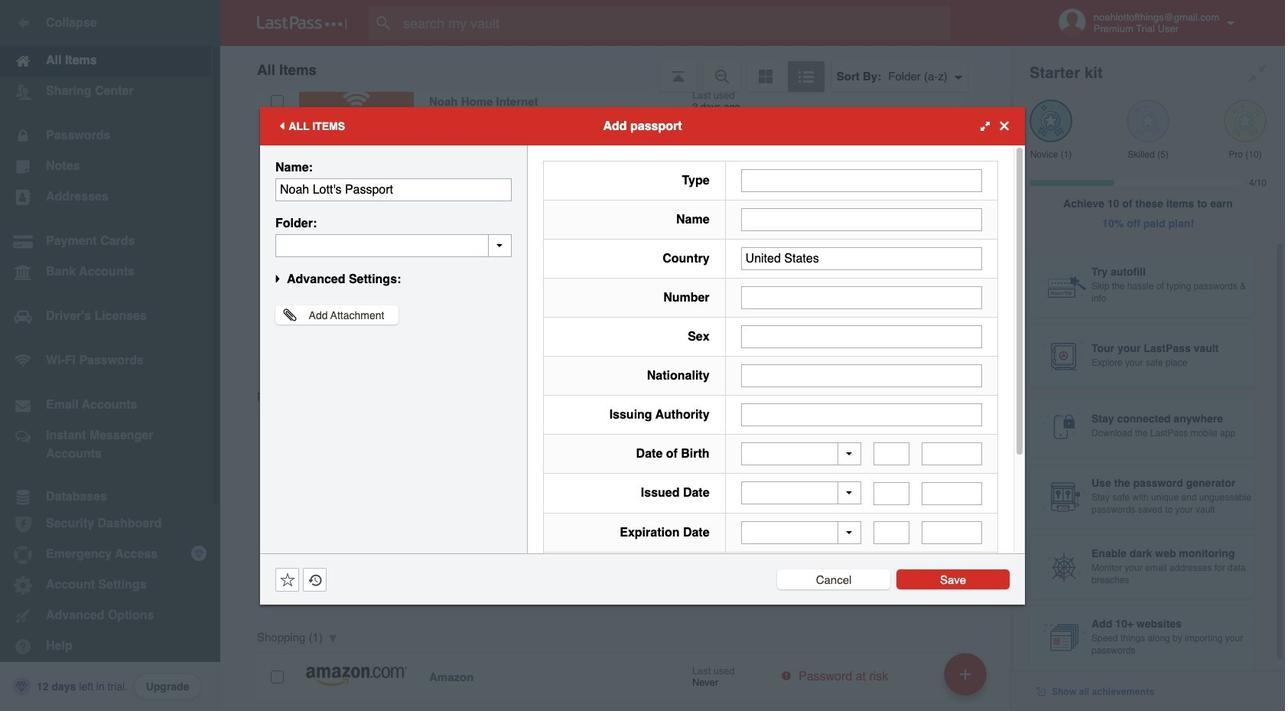Task type: describe. For each thing, give the bounding box(es) containing it.
lastpass image
[[257, 16, 347, 30]]

main navigation navigation
[[0, 0, 220, 711]]

search my vault text field
[[369, 6, 980, 40]]

new item image
[[961, 669, 971, 679]]



Task type: locate. For each thing, give the bounding box(es) containing it.
None text field
[[741, 169, 983, 192], [741, 208, 983, 231], [741, 286, 983, 309], [741, 325, 983, 348], [741, 403, 983, 426], [874, 442, 910, 465], [922, 442, 983, 465], [874, 482, 910, 505], [922, 482, 983, 505], [922, 521, 983, 544], [741, 169, 983, 192], [741, 208, 983, 231], [741, 286, 983, 309], [741, 325, 983, 348], [741, 403, 983, 426], [874, 442, 910, 465], [922, 442, 983, 465], [874, 482, 910, 505], [922, 482, 983, 505], [922, 521, 983, 544]]

dialog
[[260, 107, 1026, 664]]

None text field
[[276, 178, 512, 201], [276, 234, 512, 257], [741, 247, 983, 270], [741, 364, 983, 387], [874, 521, 910, 544], [276, 178, 512, 201], [276, 234, 512, 257], [741, 247, 983, 270], [741, 364, 983, 387], [874, 521, 910, 544]]

new item navigation
[[939, 648, 997, 711]]

vault options navigation
[[220, 46, 1012, 92]]

Search search field
[[369, 6, 980, 40]]



